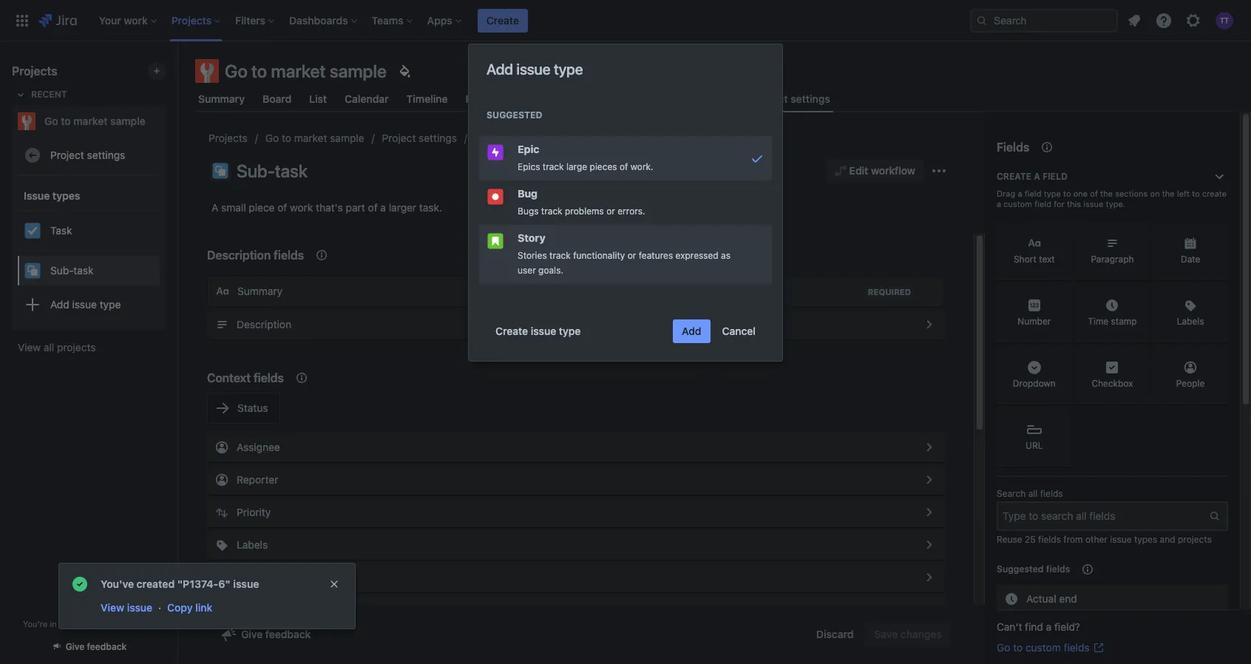 Task type: describe. For each thing, give the bounding box(es) containing it.
cancel
[[722, 325, 756, 337]]

to up board
[[252, 61, 267, 81]]

0 vertical spatial sub-task
[[237, 161, 308, 181]]

view issue
[[101, 601, 152, 614]]

create button
[[478, 9, 528, 32]]

go up summary "link"
[[225, 61, 248, 81]]

create issue type
[[496, 325, 581, 337]]

epic
[[518, 143, 540, 155]]

0 horizontal spatial settings
[[87, 148, 125, 161]]

sub-task inside 'group'
[[50, 264, 94, 276]]

open field configuration image for priority
[[921, 504, 939, 522]]

project settings inside tab list
[[753, 92, 831, 105]]

this
[[1067, 199, 1082, 209]]

fields right search
[[1041, 488, 1063, 499]]

issue inside button
[[72, 298, 97, 310]]

labels button
[[207, 530, 945, 560]]

discard
[[817, 628, 854, 641]]

work
[[290, 201, 313, 214]]

0 vertical spatial projects
[[12, 64, 57, 78]]

story
[[518, 232, 546, 244]]

project
[[127, 619, 155, 629]]

due
[[237, 571, 256, 584]]

actual end button
[[997, 584, 1229, 614]]

sub- inside 'group'
[[50, 264, 74, 276]]

a right in
[[59, 619, 64, 629]]

calendar
[[345, 92, 389, 105]]

custom inside go to custom fields link
[[1026, 641, 1061, 654]]

recent
[[31, 89, 67, 100]]

1 vertical spatial go to market sample
[[44, 115, 146, 127]]

problems
[[565, 206, 604, 217]]

1 vertical spatial settings
[[419, 132, 457, 144]]

2 horizontal spatial add
[[682, 325, 702, 337]]

0 vertical spatial labels
[[1177, 316, 1205, 327]]

0 vertical spatial market
[[271, 61, 326, 81]]

you've
[[101, 578, 134, 590]]

more information about the context fields image
[[293, 369, 311, 387]]

1 horizontal spatial give feedback button
[[212, 623, 320, 647]]

view all projects link
[[12, 334, 166, 361]]

fields left more information about the context fields image
[[274, 249, 304, 262]]

issue inside drag a field type to one of the sections on the left to create a custom field for this issue type.
[[1084, 199, 1104, 209]]

features
[[639, 250, 673, 261]]

collapse recent projects image
[[12, 86, 30, 104]]

group containing issue types
[[18, 176, 160, 328]]

0 vertical spatial give
[[241, 628, 263, 641]]

for
[[1054, 199, 1065, 209]]

description for description fields
[[207, 249, 271, 262]]

0 vertical spatial task
[[275, 161, 308, 181]]

suggested for suggested
[[487, 109, 543, 121]]

2 open field configuration image from the top
[[921, 601, 939, 619]]

projects inside the 'view all projects' link
[[57, 341, 96, 354]]

link
[[195, 601, 212, 614]]

in
[[50, 619, 57, 629]]

add issue type inside button
[[50, 298, 121, 310]]

issue right other
[[1111, 534, 1132, 545]]

text
[[1039, 254, 1055, 265]]

settings inside tab list
[[791, 92, 831, 105]]

list
[[309, 92, 327, 105]]

go to custom fields
[[997, 641, 1090, 654]]

sections
[[1116, 189, 1148, 198]]

create for create a field
[[997, 171, 1032, 182]]

add button
[[673, 320, 711, 343]]

all for search
[[1029, 488, 1038, 499]]

types for issue types link
[[503, 132, 529, 144]]

1 vertical spatial market
[[73, 115, 108, 127]]

stamp
[[1111, 316, 1137, 327]]

a down drag
[[997, 199, 1002, 209]]

can't
[[997, 621, 1023, 633]]

open field configuration image inside reporter button
[[921, 471, 939, 489]]

assignee
[[237, 441, 280, 453]]

selected image
[[749, 149, 766, 167]]

other
[[1086, 534, 1108, 545]]

work.
[[631, 161, 654, 172]]

errors.
[[618, 206, 645, 217]]

edit workflow
[[850, 164, 916, 177]]

due date button
[[207, 563, 945, 593]]

projects link
[[209, 129, 248, 147]]

tab list containing summary
[[186, 86, 1243, 112]]

search
[[997, 488, 1026, 499]]

you've created "p1374-6" issue
[[101, 578, 259, 590]]

url
[[1026, 440, 1043, 451]]

create issue type button
[[487, 320, 590, 343]]

team-
[[66, 619, 89, 629]]

priority button
[[207, 498, 945, 527]]

custom inside drag a field type to one of the sections on the left to create a custom field for this issue type.
[[1004, 199, 1033, 209]]

checkbox
[[1092, 378, 1134, 389]]

that's
[[316, 201, 343, 214]]

timeline
[[407, 92, 448, 105]]

2 vertical spatial market
[[294, 132, 327, 144]]

Type to search all fields text field
[[999, 503, 1209, 530]]

fields left more information about the context fields icon
[[254, 371, 284, 385]]

stories
[[518, 250, 547, 261]]

task inside 'group'
[[74, 264, 94, 276]]

fields left more information about the suggested fields "image"
[[1046, 564, 1071, 575]]

context fields
[[207, 371, 284, 385]]

edit
[[850, 164, 869, 177]]

0 horizontal spatial give feedback button
[[42, 635, 136, 659]]

1 horizontal spatial project settings
[[382, 132, 457, 144]]

issue types for group containing issue types
[[24, 189, 80, 202]]

list link
[[306, 86, 330, 112]]

open field configuration image for description
[[921, 316, 939, 334]]

copy
[[167, 601, 193, 614]]

of right part
[[368, 201, 378, 214]]

25
[[1025, 534, 1036, 545]]

field?
[[1055, 621, 1081, 633]]

type inside button
[[100, 298, 121, 310]]

of inside drag a field type to one of the sections on the left to create a custom field for this issue type.
[[1091, 189, 1098, 198]]

copy link
[[167, 601, 212, 614]]

number
[[1018, 316, 1051, 327]]

epics
[[518, 161, 540, 172]]

open field configuration image for due date
[[921, 569, 939, 587]]

summary inside "link"
[[198, 92, 245, 105]]

time stamp
[[1088, 316, 1137, 327]]

1 horizontal spatial add
[[487, 61, 513, 78]]

0 horizontal spatial project settings
[[50, 148, 125, 161]]

workflow
[[871, 164, 916, 177]]

1 horizontal spatial project
[[382, 132, 416, 144]]

bug
[[518, 187, 538, 200]]

create
[[1203, 189, 1227, 198]]

type inside drag a field type to one of the sections on the left to create a custom field for this issue type.
[[1044, 189, 1061, 198]]

field for drag
[[1025, 189, 1042, 198]]

open field configuration image for labels
[[921, 536, 939, 554]]

view issue link
[[99, 599, 154, 617]]

summary link
[[195, 86, 248, 112]]

copy link button
[[166, 599, 214, 617]]

0 horizontal spatial go to market sample link
[[12, 107, 160, 136]]

context
[[207, 371, 251, 385]]

issue for group containing issue types
[[24, 189, 50, 202]]

large
[[567, 161, 587, 172]]

fields right "25"
[[1039, 534, 1061, 545]]

can't find a field?
[[997, 621, 1081, 633]]

0 horizontal spatial feedback
[[87, 641, 127, 652]]

dropdown
[[1013, 378, 1056, 389]]

of inside epic epics track large pieces of work.
[[620, 161, 628, 172]]

view all projects
[[18, 341, 96, 354]]

"p1374-
[[177, 578, 218, 590]]

more information about the suggested fields image
[[1080, 561, 1097, 578]]

2 vertical spatial sample
[[330, 132, 364, 144]]

view for view all projects
[[18, 341, 41, 354]]

discard button
[[808, 623, 863, 647]]

dismiss image
[[328, 578, 340, 590]]

edit workflow button
[[826, 159, 925, 183]]

issue right 6"
[[233, 578, 259, 590]]

1 horizontal spatial give feedback
[[241, 628, 311, 641]]

forms link
[[463, 86, 499, 112]]

date
[[1181, 254, 1201, 265]]



Task type: vqa. For each thing, say whether or not it's contained in the screenshot.
bottommost the Project settings
yes



Task type: locate. For each thing, give the bounding box(es) containing it.
project settings link down timeline link
[[382, 129, 457, 147]]

managed
[[89, 619, 125, 629]]

story stories track functionality or features expressed as user goals.
[[518, 232, 731, 276]]

2 vertical spatial field
[[1035, 199, 1052, 209]]

fields left this link will be opened in a new tab icon
[[1064, 641, 1090, 654]]

description up context fields at the left bottom of the page
[[237, 318, 291, 331]]

0 vertical spatial sub-
[[237, 161, 275, 181]]

this link will be opened in a new tab image
[[1093, 642, 1105, 654]]

go to market sample link down list link
[[265, 129, 364, 147]]

track for epic
[[543, 161, 564, 172]]

task.
[[419, 201, 442, 214]]

search image
[[976, 14, 988, 26]]

issue types for issue types link
[[475, 132, 529, 144]]

all
[[44, 341, 54, 354], [1029, 488, 1038, 499]]

create
[[487, 14, 519, 26], [997, 171, 1032, 182], [496, 325, 528, 337]]

larger
[[389, 201, 417, 214]]

project down timeline link
[[382, 132, 416, 144]]

2 vertical spatial go to market sample
[[265, 132, 364, 144]]

primary element
[[9, 0, 971, 41]]

give
[[241, 628, 263, 641], [66, 641, 85, 652]]

1 vertical spatial description
[[237, 318, 291, 331]]

give feedback down 'you're in a team-managed project'
[[66, 641, 127, 652]]

0 horizontal spatial types
[[52, 189, 80, 202]]

add right add issue type icon
[[50, 298, 69, 310]]

field for create
[[1043, 171, 1068, 182]]

project settings
[[753, 92, 831, 105], [382, 132, 457, 144], [50, 148, 125, 161]]

sub-task up 'piece'
[[237, 161, 308, 181]]

labels up the people
[[1177, 316, 1205, 327]]

the
[[1101, 189, 1113, 198], [1163, 189, 1175, 198]]

suggested
[[487, 109, 543, 121], [997, 564, 1044, 575]]

suggested up issue types link
[[487, 109, 543, 121]]

the right on
[[1163, 189, 1175, 198]]

sub-task group
[[18, 250, 160, 290]]

actual end
[[1027, 593, 1078, 605]]

short
[[1014, 254, 1037, 265]]

2 horizontal spatial project settings
[[753, 92, 831, 105]]

find
[[1025, 621, 1044, 633]]

go to market sample up list
[[225, 61, 387, 81]]

projects
[[12, 64, 57, 78], [209, 132, 248, 144]]

custom down drag
[[1004, 199, 1033, 209]]

functionality
[[573, 250, 625, 261]]

date
[[259, 571, 280, 584]]

1 the from the left
[[1101, 189, 1113, 198]]

0 horizontal spatial issue
[[24, 189, 50, 202]]

sub-task link
[[18, 256, 160, 286]]

0 horizontal spatial project
[[50, 148, 84, 161]]

0 vertical spatial types
[[503, 132, 529, 144]]

success image
[[71, 576, 89, 593]]

0 vertical spatial description
[[207, 249, 271, 262]]

1 horizontal spatial project settings link
[[382, 129, 457, 147]]

0 vertical spatial sample
[[330, 61, 387, 81]]

labels down priority on the bottom left of page
[[237, 539, 268, 551]]

fields
[[274, 249, 304, 262], [254, 371, 284, 385], [1041, 488, 1063, 499], [1039, 534, 1061, 545], [1046, 564, 1071, 575], [1064, 641, 1090, 654]]

a small piece of work that's part of a larger task.
[[212, 201, 442, 214]]

5 open field configuration image from the top
[[921, 569, 939, 587]]

3 open field configuration image from the top
[[921, 504, 939, 522]]

projects down the add issue type button
[[57, 341, 96, 354]]

create inside button
[[487, 14, 519, 26]]

alert
[[59, 564, 355, 629]]

0 vertical spatial project
[[753, 92, 788, 105]]

from
[[1064, 534, 1083, 545]]

1 vertical spatial sub-task
[[50, 264, 94, 276]]

tab list
[[186, 86, 1243, 112]]

2 open field configuration image from the top
[[921, 439, 939, 456]]

suggested inside add issue type "dialog"
[[487, 109, 543, 121]]

2 vertical spatial project
[[50, 148, 84, 161]]

type.
[[1106, 199, 1126, 209]]

0 horizontal spatial give feedback
[[66, 641, 127, 652]]

summary
[[198, 92, 245, 105], [237, 285, 283, 297]]

a down more information about the fields icon
[[1034, 171, 1041, 182]]

field down create a field
[[1025, 189, 1042, 198]]

open field configuration image inside the priority button
[[921, 504, 939, 522]]

actual
[[1027, 593, 1057, 605]]

description for description
[[237, 318, 291, 331]]

1 horizontal spatial all
[[1029, 488, 1038, 499]]

1 vertical spatial create
[[997, 171, 1032, 182]]

go to custom fields link
[[997, 641, 1105, 655]]

reporter
[[237, 473, 278, 486]]

types inside group
[[52, 189, 80, 202]]

1 horizontal spatial sub-
[[237, 161, 275, 181]]

board link
[[260, 86, 295, 112]]

0 vertical spatial suggested
[[487, 109, 543, 121]]

status
[[237, 402, 268, 414]]

issue for issue types link
[[475, 132, 500, 144]]

field left for
[[1035, 199, 1052, 209]]

issue types inside group
[[24, 189, 80, 202]]

feedback down date
[[265, 628, 311, 641]]

one
[[1074, 189, 1088, 198]]

goals.
[[539, 265, 564, 276]]

reuse 25 fields from other issue types and projects
[[997, 534, 1212, 545]]

0 horizontal spatial give
[[66, 641, 85, 652]]

add up forms
[[487, 61, 513, 78]]

task link
[[18, 216, 160, 246]]

1 vertical spatial issue
[[24, 189, 50, 202]]

project settings down recent
[[50, 148, 125, 161]]

4 open field configuration image from the top
[[921, 536, 939, 554]]

1 horizontal spatial issue
[[475, 132, 500, 144]]

drag a field type to one of the sections on the left to create a custom field for this issue type.
[[997, 189, 1227, 209]]

the up type.
[[1101, 189, 1113, 198]]

description fields
[[207, 249, 304, 262]]

1 vertical spatial labels
[[237, 539, 268, 551]]

1 horizontal spatial projects
[[209, 132, 248, 144]]

suggested for suggested fields
[[997, 564, 1044, 575]]

to down can't in the bottom right of the page
[[1014, 641, 1023, 654]]

open field configuration image
[[921, 316, 939, 334], [921, 439, 939, 456], [921, 504, 939, 522], [921, 536, 939, 554], [921, 569, 939, 587]]

0 vertical spatial feedback
[[265, 628, 311, 641]]

on
[[1151, 189, 1160, 198]]

track
[[543, 161, 564, 172], [541, 206, 563, 217], [550, 250, 571, 261]]

more information about the fields image
[[1039, 138, 1057, 156]]

a
[[212, 201, 218, 214]]

description inside 'button'
[[237, 318, 291, 331]]

add issue type down create button
[[487, 61, 583, 78]]

issue inside group
[[24, 189, 50, 202]]

add issue type image
[[24, 296, 41, 314]]

0 vertical spatial issue types
[[475, 132, 529, 144]]

1 vertical spatial or
[[628, 250, 636, 261]]

of right one at the top of page
[[1091, 189, 1098, 198]]

view up managed on the left bottom of the page
[[101, 601, 124, 614]]

issue types up the task
[[24, 189, 80, 202]]

issue down sub-task link
[[72, 298, 97, 310]]

1 horizontal spatial go to market sample link
[[265, 129, 364, 147]]

1 vertical spatial projects
[[1178, 534, 1212, 545]]

all for view
[[44, 341, 54, 354]]

issue type icon image
[[212, 162, 229, 180]]

0 vertical spatial add
[[487, 61, 513, 78]]

6"
[[218, 578, 231, 590]]

1 vertical spatial sub-
[[50, 264, 74, 276]]

open field configuration image inside description 'button'
[[921, 316, 939, 334]]

sub- right issue type icon
[[237, 161, 275, 181]]

all right search
[[1029, 488, 1038, 499]]

types up epics
[[503, 132, 529, 144]]

a left larger
[[381, 201, 386, 214]]

1 horizontal spatial labels
[[1177, 316, 1205, 327]]

custom down can't find a field?
[[1026, 641, 1061, 654]]

add inside group
[[50, 298, 69, 310]]

track inside bug bugs track problems or errors.
[[541, 206, 563, 217]]

add issue type button
[[18, 290, 160, 320]]

project up the selected icon
[[753, 92, 788, 105]]

go to market sample down recent
[[44, 115, 146, 127]]

created
[[137, 578, 175, 590]]

0 vertical spatial open field configuration image
[[921, 471, 939, 489]]

track up goals.
[[550, 250, 571, 261]]

create inside button
[[496, 325, 528, 337]]

types for group containing issue types
[[52, 189, 80, 202]]

small
[[221, 201, 246, 214]]

1 vertical spatial task
[[74, 264, 94, 276]]

to up this
[[1064, 189, 1072, 198]]

short text
[[1014, 254, 1055, 265]]

0 horizontal spatial projects
[[12, 64, 57, 78]]

0 horizontal spatial all
[[44, 341, 54, 354]]

1 vertical spatial projects
[[209, 132, 248, 144]]

0 vertical spatial or
[[607, 206, 615, 217]]

1 vertical spatial feedback
[[87, 641, 127, 652]]

open field configuration image
[[921, 471, 939, 489], [921, 601, 939, 619]]

issue down the forms link
[[475, 132, 500, 144]]

give down team-
[[66, 641, 85, 652]]

time
[[1088, 316, 1109, 327]]

feedback down managed on the left bottom of the page
[[87, 641, 127, 652]]

0 horizontal spatial view
[[18, 341, 41, 354]]

track for bug
[[541, 206, 563, 217]]

track for story
[[550, 250, 571, 261]]

1 vertical spatial types
[[52, 189, 80, 202]]

settings
[[791, 92, 831, 105], [419, 132, 457, 144], [87, 148, 125, 161]]

give feedback button down 'you're in a team-managed project'
[[42, 635, 136, 659]]

1 horizontal spatial give
[[241, 628, 263, 641]]

jira image
[[38, 11, 77, 29], [38, 11, 77, 29]]

0 vertical spatial projects
[[57, 341, 96, 354]]

task up the add issue type button
[[74, 264, 94, 276]]

1 vertical spatial view
[[101, 601, 124, 614]]

end
[[1060, 593, 1078, 605]]

issue up "project"
[[127, 601, 152, 614]]

to
[[252, 61, 267, 81], [61, 115, 71, 127], [282, 132, 291, 144], [1064, 189, 1072, 198], [1193, 189, 1200, 198], [1014, 641, 1023, 654]]

0 vertical spatial give feedback
[[241, 628, 311, 641]]

track inside epic epics track large pieces of work.
[[543, 161, 564, 172]]

Search field
[[971, 9, 1118, 32]]

0 horizontal spatial project settings link
[[18, 141, 160, 170]]

more information about the context fields image
[[313, 246, 331, 264]]

description
[[207, 249, 271, 262], [237, 318, 291, 331]]

go down board link
[[265, 132, 279, 144]]

1 vertical spatial custom
[[1026, 641, 1061, 654]]

or inside story stories track functionality or features expressed as user goals.
[[628, 250, 636, 261]]

1 vertical spatial add issue type
[[50, 298, 121, 310]]

1 vertical spatial track
[[541, 206, 563, 217]]

track inside story stories track functionality or features expressed as user goals.
[[550, 250, 571, 261]]

type
[[554, 61, 583, 78], [1044, 189, 1061, 198], [100, 298, 121, 310], [559, 325, 581, 337]]

a right drag
[[1018, 189, 1023, 198]]

view down add issue type icon
[[18, 341, 41, 354]]

2 horizontal spatial project
[[753, 92, 788, 105]]

2 the from the left
[[1163, 189, 1175, 198]]

add left cancel
[[682, 325, 702, 337]]

give feedback down date
[[241, 628, 311, 641]]

task up work
[[275, 161, 308, 181]]

group
[[18, 176, 160, 328]]

1 horizontal spatial types
[[503, 132, 529, 144]]

to right left
[[1193, 189, 1200, 198]]

1 vertical spatial summary
[[237, 285, 283, 297]]

0 horizontal spatial add issue type
[[50, 298, 121, 310]]

open field configuration image for assignee
[[921, 439, 939, 456]]

of
[[620, 161, 628, 172], [1091, 189, 1098, 198], [278, 201, 287, 214], [368, 201, 378, 214]]

add issue type
[[487, 61, 583, 78], [50, 298, 121, 310]]

go to market sample down list link
[[265, 132, 364, 144]]

1 horizontal spatial add issue type
[[487, 61, 583, 78]]

go to market sample link
[[12, 107, 160, 136], [265, 129, 364, 147]]

1 vertical spatial sample
[[110, 115, 146, 127]]

give down the due
[[241, 628, 263, 641]]

track right bugs at the top of page
[[541, 206, 563, 217]]

0 vertical spatial track
[[543, 161, 564, 172]]

create for create issue type
[[496, 325, 528, 337]]

labels inside button
[[237, 539, 268, 551]]

1 vertical spatial give
[[66, 641, 85, 652]]

suggested down "25"
[[997, 564, 1044, 575]]

0 vertical spatial add issue type
[[487, 61, 583, 78]]

0 vertical spatial field
[[1043, 171, 1068, 182]]

sub- down the task
[[50, 264, 74, 276]]

0 vertical spatial summary
[[198, 92, 245, 105]]

add issue type down sub-task link
[[50, 298, 121, 310]]

2 vertical spatial types
[[1135, 534, 1158, 545]]

types left the and at right
[[1135, 534, 1158, 545]]

or inside bug bugs track problems or errors.
[[607, 206, 615, 217]]

projects up issue type icon
[[209, 132, 248, 144]]

issue down create button
[[517, 61, 551, 78]]

issue
[[517, 61, 551, 78], [1084, 199, 1104, 209], [72, 298, 97, 310], [531, 325, 556, 337], [1111, 534, 1132, 545], [233, 578, 259, 590], [127, 601, 152, 614]]

go down can't in the bottom right of the page
[[997, 641, 1011, 654]]

piece
[[249, 201, 275, 214]]

0 horizontal spatial add
[[50, 298, 69, 310]]

view for view issue
[[101, 601, 124, 614]]

project down recent
[[50, 148, 84, 161]]

type inside button
[[559, 325, 581, 337]]

0 vertical spatial settings
[[791, 92, 831, 105]]

or left errors.
[[607, 206, 615, 217]]

2 vertical spatial create
[[496, 325, 528, 337]]

bugs
[[518, 206, 539, 217]]

1 vertical spatial field
[[1025, 189, 1042, 198]]

0 horizontal spatial task
[[74, 264, 94, 276]]

1 open field configuration image from the top
[[921, 316, 939, 334]]

or left features
[[628, 250, 636, 261]]

issue down one at the top of page
[[1084, 199, 1104, 209]]

1 horizontal spatial view
[[101, 601, 124, 614]]

0 horizontal spatial projects
[[57, 341, 96, 354]]

0 vertical spatial project settings
[[753, 92, 831, 105]]

or for bug
[[607, 206, 615, 217]]

1 horizontal spatial sub-task
[[237, 161, 308, 181]]

types up the task
[[52, 189, 80, 202]]

project settings link down recent
[[18, 141, 160, 170]]

summary down description fields
[[237, 285, 283, 297]]

issue up task link
[[24, 189, 50, 202]]

1 horizontal spatial task
[[275, 161, 308, 181]]

open field configuration image inside assignee button
[[921, 439, 939, 456]]

open field configuration image inside due date button
[[921, 569, 939, 587]]

add issue type inside add issue type "dialog"
[[487, 61, 583, 78]]

0 vertical spatial go to market sample
[[225, 61, 387, 81]]

0 horizontal spatial the
[[1101, 189, 1113, 198]]

of left work
[[278, 201, 287, 214]]

1 horizontal spatial feedback
[[265, 628, 311, 641]]

go to market sample link down recent
[[12, 107, 160, 136]]

create banner
[[0, 0, 1252, 41]]

to down board link
[[282, 132, 291, 144]]

1 open field configuration image from the top
[[921, 471, 939, 489]]

issue inside button
[[531, 325, 556, 337]]

2 vertical spatial track
[[550, 250, 571, 261]]

0 horizontal spatial sub-
[[50, 264, 74, 276]]

1 vertical spatial give feedback
[[66, 641, 127, 652]]

a right find
[[1046, 621, 1052, 633]]

issue down goals.
[[531, 325, 556, 337]]

track left large
[[543, 161, 564, 172]]

issue types up epics
[[475, 132, 529, 144]]

project settings up the selected icon
[[753, 92, 831, 105]]

1 horizontal spatial projects
[[1178, 534, 1212, 545]]

give feedback button
[[212, 623, 320, 647], [42, 635, 136, 659]]

go down recent
[[44, 115, 58, 127]]

0 horizontal spatial sub-task
[[50, 264, 94, 276]]

1 horizontal spatial the
[[1163, 189, 1175, 198]]

expressed
[[676, 250, 719, 261]]

suggested fields
[[997, 564, 1071, 575]]

open field configuration image inside labels button
[[921, 536, 939, 554]]

1 vertical spatial issue types
[[24, 189, 80, 202]]

market
[[271, 61, 326, 81], [73, 115, 108, 127], [294, 132, 327, 144]]

alert containing you've created "p1374-6" issue
[[59, 564, 355, 629]]

2 horizontal spatial types
[[1135, 534, 1158, 545]]

1 vertical spatial project
[[382, 132, 416, 144]]

projects up recent
[[12, 64, 57, 78]]

feedback
[[265, 628, 311, 641], [87, 641, 127, 652]]

you're in a team-managed project
[[23, 619, 155, 629]]

of left work.
[[620, 161, 628, 172]]

create for create
[[487, 14, 519, 26]]

project settings down timeline link
[[382, 132, 457, 144]]

issue types link
[[475, 129, 529, 147]]

sub-task up the add issue type button
[[50, 264, 94, 276]]

projects right the and at right
[[1178, 534, 1212, 545]]

board
[[263, 92, 292, 105]]

2 vertical spatial settings
[[87, 148, 125, 161]]

summary up projects link
[[198, 92, 245, 105]]

epic epics track large pieces of work.
[[518, 143, 654, 172]]

go to market sample
[[225, 61, 387, 81], [44, 115, 146, 127], [265, 132, 364, 144]]

or for story
[[628, 250, 636, 261]]

give feedback button down date
[[212, 623, 320, 647]]

drag
[[997, 189, 1016, 198]]

to down recent
[[61, 115, 71, 127]]

field up for
[[1043, 171, 1068, 182]]

1 vertical spatial add
[[50, 298, 69, 310]]

all down the add issue type button
[[44, 341, 54, 354]]

description down small
[[207, 249, 271, 262]]

reuse
[[997, 534, 1023, 545]]

you're
[[23, 619, 48, 629]]

add issue type dialog
[[469, 44, 783, 361]]

and
[[1160, 534, 1176, 545]]

search all fields
[[997, 488, 1063, 499]]



